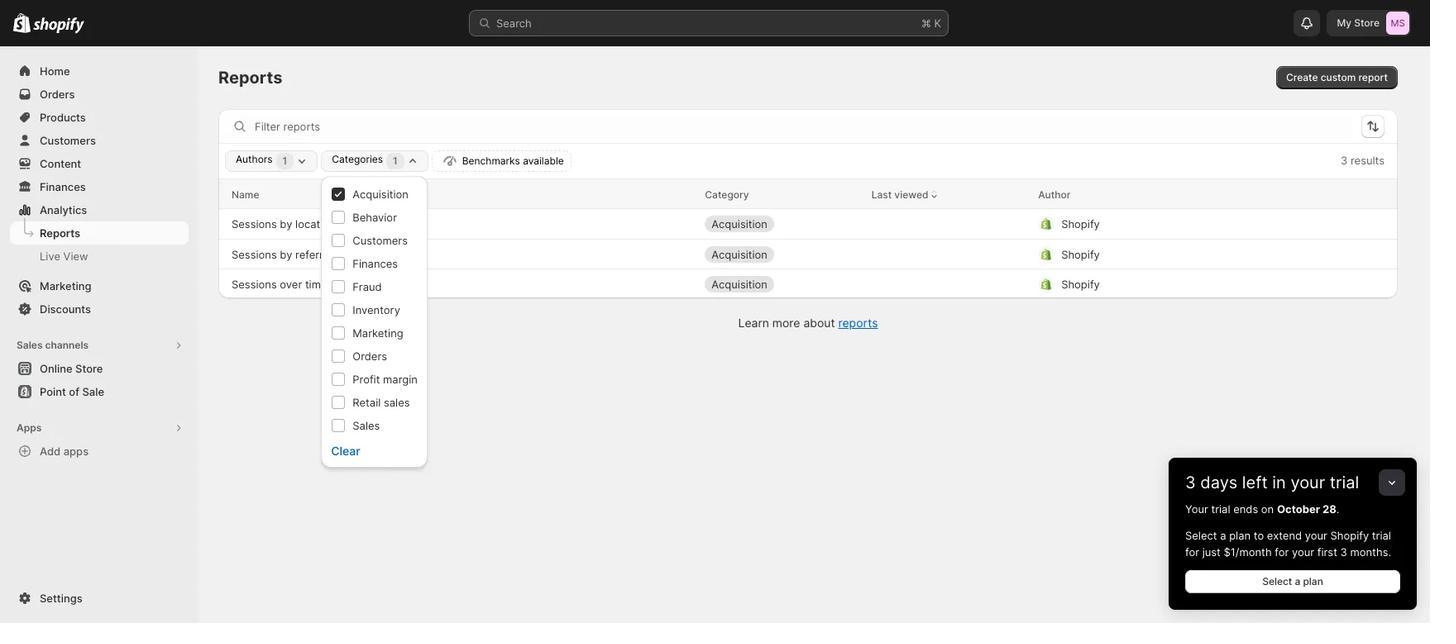 Task type: vqa. For each thing, say whether or not it's contained in the screenshot.
Mark Set your shipping rates as done image
no



Task type: locate. For each thing, give the bounding box(es) containing it.
0 horizontal spatial select
[[1186, 529, 1217, 543]]

inventory
[[353, 304, 400, 317]]

create custom report
[[1286, 71, 1388, 84]]

plan down first
[[1303, 576, 1324, 588]]

point of sale button
[[0, 381, 199, 404]]

1 horizontal spatial trial
[[1330, 473, 1359, 493]]

0 horizontal spatial shopify image
[[13, 13, 31, 33]]

viewed
[[895, 188, 929, 201]]

0 vertical spatial sales
[[17, 339, 43, 352]]

2 sessions from the top
[[232, 248, 277, 261]]

sessions left over at the top left of the page
[[232, 278, 277, 291]]

2 vertical spatial shopify cell
[[1038, 271, 1345, 297]]

1 vertical spatial sales
[[353, 419, 380, 433]]

0 vertical spatial reports
[[218, 68, 282, 88]]

1 vertical spatial select
[[1263, 576, 1292, 588]]

4 row from the top
[[218, 269, 1398, 299]]

0 vertical spatial 3
[[1341, 154, 1348, 167]]

live
[[40, 250, 60, 263]]

store inside button
[[75, 362, 103, 376]]

sessions by referrer link
[[232, 246, 333, 263]]

online store link
[[10, 357, 189, 381]]

reports
[[218, 68, 282, 88], [40, 227, 80, 240]]

sales up online
[[17, 339, 43, 352]]

sessions for sessions by location
[[232, 218, 277, 231]]

for down extend
[[1275, 546, 1289, 559]]

plan
[[1229, 529, 1251, 543], [1303, 576, 1324, 588]]

in
[[1273, 473, 1286, 493]]

3 inside dropdown button
[[1186, 473, 1196, 493]]

1 vertical spatial sessions
[[232, 248, 277, 261]]

sales down retail
[[353, 419, 380, 433]]

settings link
[[10, 587, 189, 611]]

marketing up discounts
[[40, 280, 91, 293]]

shopify for sessions by referrer
[[1062, 248, 1100, 261]]

row
[[218, 180, 1398, 209], [218, 209, 1398, 239], [218, 239, 1398, 269], [218, 269, 1398, 299]]

1 vertical spatial trial
[[1212, 503, 1231, 516]]

by
[[280, 218, 292, 231], [280, 248, 292, 261]]

shopify
[[1062, 218, 1100, 231], [1062, 248, 1100, 261], [1062, 278, 1100, 291], [1331, 529, 1369, 543]]

sessions over time link
[[232, 276, 327, 292]]

1 horizontal spatial a
[[1295, 576, 1301, 588]]

select a plan
[[1263, 576, 1324, 588]]

acquisition cell
[[705, 211, 858, 237], [705, 241, 858, 268], [705, 271, 858, 297]]

3 left results at the top of the page
[[1341, 154, 1348, 167]]

list of reports table
[[218, 180, 1398, 299]]

trial up months.
[[1372, 529, 1391, 543]]

1 horizontal spatial shopify image
[[33, 17, 85, 34]]

0 vertical spatial plan
[[1229, 529, 1251, 543]]

author button
[[1038, 186, 1071, 203]]

2 row from the top
[[218, 209, 1398, 239]]

1 horizontal spatial customers
[[353, 234, 408, 247]]

1 vertical spatial marketing
[[353, 327, 403, 340]]

first
[[1318, 546, 1338, 559]]

2 horizontal spatial trial
[[1372, 529, 1391, 543]]

shopify cell for sessions by location
[[1038, 211, 1345, 237]]

2 vertical spatial trial
[[1372, 529, 1391, 543]]

0 horizontal spatial trial
[[1212, 503, 1231, 516]]

orders down home
[[40, 88, 75, 101]]

1 horizontal spatial sales
[[353, 419, 380, 433]]

1
[[283, 155, 287, 167], [393, 155, 398, 167]]

1 sessions from the top
[[232, 218, 277, 231]]

1 vertical spatial shopify cell
[[1038, 241, 1345, 268]]

1 vertical spatial a
[[1295, 576, 1301, 588]]

a down select a plan to extend your shopify trial for just $1/month for your first 3 months.
[[1295, 576, 1301, 588]]

reports
[[838, 316, 878, 330]]

0 vertical spatial acquisition cell
[[705, 211, 858, 237]]

1 shopify cell from the top
[[1038, 211, 1345, 237]]

1 vertical spatial 3
[[1186, 473, 1196, 493]]

1 vertical spatial reports
[[40, 227, 80, 240]]

acquisition cell for sessions over time
[[705, 271, 858, 297]]

1 horizontal spatial select
[[1263, 576, 1292, 588]]

0 horizontal spatial for
[[1186, 546, 1200, 559]]

search
[[496, 17, 532, 30]]

28
[[1323, 503, 1337, 516]]

store up sale
[[75, 362, 103, 376]]

0 vertical spatial orders
[[40, 88, 75, 101]]

1 by from the top
[[280, 218, 292, 231]]

reports down analytics
[[40, 227, 80, 240]]

1 1 from the left
[[283, 155, 287, 167]]

1 horizontal spatial marketing
[[353, 327, 403, 340]]

1 vertical spatial by
[[280, 248, 292, 261]]

1 right the categories
[[393, 155, 398, 167]]

plan inside select a plan to extend your shopify trial for just $1/month for your first 3 months.
[[1229, 529, 1251, 543]]

by inside 'link'
[[280, 248, 292, 261]]

orders
[[40, 88, 75, 101], [353, 350, 387, 363]]

time
[[305, 278, 327, 291]]

more
[[773, 316, 800, 330]]

your trial ends on october 28 .
[[1186, 503, 1340, 516]]

shopify cell
[[1038, 211, 1345, 237], [1038, 241, 1345, 268], [1038, 271, 1345, 297]]

by for location
[[280, 218, 292, 231]]

sales inside sales channels button
[[17, 339, 43, 352]]

0 vertical spatial shopify cell
[[1038, 211, 1345, 237]]

1 vertical spatial finances
[[353, 257, 398, 271]]

create
[[1286, 71, 1318, 84]]

behavior
[[353, 211, 397, 224]]

sessions inside 'link'
[[232, 248, 277, 261]]

finances inside "link"
[[40, 180, 86, 194]]

marketing down 'inventory'
[[353, 327, 403, 340]]

a inside select a plan to extend your shopify trial for just $1/month for your first 3 months.
[[1220, 529, 1226, 543]]

select a plan to extend your shopify trial for just $1/month for your first 3 months.
[[1186, 529, 1392, 559]]

1 horizontal spatial store
[[1354, 17, 1380, 29]]

.
[[1337, 503, 1340, 516]]

select up just
[[1186, 529, 1217, 543]]

3
[[1341, 154, 1348, 167], [1186, 473, 1196, 493], [1341, 546, 1347, 559]]

benchmarks available button
[[432, 151, 571, 172]]

retail sales
[[353, 396, 410, 410]]

sessions
[[232, 218, 277, 231], [232, 248, 277, 261], [232, 278, 277, 291]]

of
[[69, 386, 79, 399]]

0 horizontal spatial marketing
[[40, 280, 91, 293]]

benchmarks available
[[462, 155, 564, 167]]

customers link
[[10, 129, 189, 152]]

a for select a plan to extend your shopify trial for just $1/month for your first 3 months.
[[1220, 529, 1226, 543]]

row containing sessions by location
[[218, 209, 1398, 239]]

by left referrer
[[280, 248, 292, 261]]

fraud
[[353, 280, 382, 294]]

1 horizontal spatial orders
[[353, 350, 387, 363]]

trial inside select a plan to extend your shopify trial for just $1/month for your first 3 months.
[[1372, 529, 1391, 543]]

0 horizontal spatial a
[[1220, 529, 1226, 543]]

0 vertical spatial select
[[1186, 529, 1217, 543]]

2 vertical spatial 3
[[1341, 546, 1347, 559]]

3 days left in your trial
[[1186, 473, 1359, 493]]

acquisition for sessions by location
[[712, 218, 768, 231]]

0 vertical spatial finances
[[40, 180, 86, 194]]

1 vertical spatial acquisition cell
[[705, 241, 858, 268]]

store right my at the top right of page
[[1354, 17, 1380, 29]]

by left location
[[280, 218, 292, 231]]

0 vertical spatial sessions
[[232, 218, 277, 231]]

trial up .
[[1330, 473, 1359, 493]]

1 right authors
[[283, 155, 287, 167]]

2 acquisition cell from the top
[[705, 241, 858, 268]]

3 up your
[[1186, 473, 1196, 493]]

row containing sessions by referrer
[[218, 239, 1398, 269]]

0 horizontal spatial customers
[[40, 134, 96, 147]]

0 horizontal spatial store
[[75, 362, 103, 376]]

2 vertical spatial sessions
[[232, 278, 277, 291]]

finances up analytics
[[40, 180, 86, 194]]

0 vertical spatial your
[[1291, 473, 1325, 493]]

trial right your
[[1212, 503, 1231, 516]]

1 horizontal spatial reports
[[218, 68, 282, 88]]

0 vertical spatial store
[[1354, 17, 1380, 29]]

select inside select a plan to extend your shopify trial for just $1/month for your first 3 months.
[[1186, 529, 1217, 543]]

create custom report button
[[1277, 66, 1398, 89]]

for left just
[[1186, 546, 1200, 559]]

trial
[[1330, 473, 1359, 493], [1212, 503, 1231, 516], [1372, 529, 1391, 543]]

1 acquisition cell from the top
[[705, 211, 858, 237]]

1 row from the top
[[218, 180, 1398, 209]]

0 horizontal spatial finances
[[40, 180, 86, 194]]

select
[[1186, 529, 1217, 543], [1263, 576, 1292, 588]]

finances
[[40, 180, 86, 194], [353, 257, 398, 271]]

orders up profit
[[353, 350, 387, 363]]

my
[[1337, 17, 1352, 29]]

select down select a plan to extend your shopify trial for just $1/month for your first 3 months.
[[1263, 576, 1292, 588]]

0 vertical spatial trial
[[1330, 473, 1359, 493]]

sales channels
[[17, 339, 89, 352]]

reports link
[[838, 316, 878, 330]]

plan up $1/month
[[1229, 529, 1251, 543]]

margin
[[383, 373, 418, 386]]

your up first
[[1305, 529, 1328, 543]]

1 horizontal spatial 1
[[393, 155, 398, 167]]

1 vertical spatial customers
[[353, 234, 408, 247]]

finances up fraud
[[353, 257, 398, 271]]

october
[[1277, 503, 1320, 516]]

3 right first
[[1341, 546, 1347, 559]]

my store image
[[1387, 12, 1410, 35]]

for
[[1186, 546, 1200, 559], [1275, 546, 1289, 559]]

1 vertical spatial store
[[75, 362, 103, 376]]

channels
[[45, 339, 89, 352]]

name button
[[232, 186, 259, 203]]

add apps button
[[10, 440, 189, 463]]

0 vertical spatial customers
[[40, 134, 96, 147]]

1 horizontal spatial for
[[1275, 546, 1289, 559]]

profit
[[353, 373, 380, 386]]

your up october
[[1291, 473, 1325, 493]]

your left first
[[1292, 546, 1315, 559]]

shopify for sessions by location
[[1062, 218, 1100, 231]]

sessions up sessions over time
[[232, 248, 277, 261]]

2 by from the top
[[280, 248, 292, 261]]

1 vertical spatial your
[[1305, 529, 1328, 543]]

sales for sales
[[353, 419, 380, 433]]

my store
[[1337, 17, 1380, 29]]

ends
[[1234, 503, 1258, 516]]

0 horizontal spatial reports
[[40, 227, 80, 240]]

marketing link
[[10, 275, 189, 298]]

0 vertical spatial a
[[1220, 529, 1226, 543]]

benchmarks
[[462, 155, 520, 167]]

a up just
[[1220, 529, 1226, 543]]

3 days left in your trial element
[[1169, 501, 1417, 611]]

sessions down name
[[232, 218, 277, 231]]

shopify image
[[13, 13, 31, 33], [33, 17, 85, 34]]

2 1 from the left
[[393, 155, 398, 167]]

3 shopify cell from the top
[[1038, 271, 1345, 297]]

3 acquisition cell from the top
[[705, 271, 858, 297]]

over
[[280, 278, 302, 291]]

1 horizontal spatial plan
[[1303, 576, 1324, 588]]

3 sessions from the top
[[232, 278, 277, 291]]

customers down behavior at the top of page
[[353, 234, 408, 247]]

acquisition
[[353, 188, 409, 201], [712, 218, 768, 231], [712, 248, 768, 261], [712, 278, 768, 291]]

0 horizontal spatial sales
[[17, 339, 43, 352]]

online
[[40, 362, 73, 376]]

store
[[1354, 17, 1380, 29], [75, 362, 103, 376]]

2 shopify cell from the top
[[1038, 241, 1345, 268]]

0 horizontal spatial plan
[[1229, 529, 1251, 543]]

0 vertical spatial by
[[280, 218, 292, 231]]

about
[[804, 316, 835, 330]]

results
[[1351, 154, 1385, 167]]

3 row from the top
[[218, 239, 1398, 269]]

0 horizontal spatial 1
[[283, 155, 287, 167]]

discounts
[[40, 303, 91, 316]]

reports up authors
[[218, 68, 282, 88]]

customers down "products"
[[40, 134, 96, 147]]

1 vertical spatial plan
[[1303, 576, 1324, 588]]

select for select a plan
[[1263, 576, 1292, 588]]

your
[[1291, 473, 1325, 493], [1305, 529, 1328, 543], [1292, 546, 1315, 559]]

2 vertical spatial acquisition cell
[[705, 271, 858, 297]]

0 vertical spatial marketing
[[40, 280, 91, 293]]

add
[[40, 445, 61, 458]]

2 for from the left
[[1275, 546, 1289, 559]]



Task type: describe. For each thing, give the bounding box(es) containing it.
authors
[[236, 153, 273, 165]]

sales channels button
[[10, 334, 189, 357]]

Filter reports text field
[[255, 113, 1348, 140]]

reports inside reports link
[[40, 227, 80, 240]]

sales for sales channels
[[17, 339, 43, 352]]

point
[[40, 386, 66, 399]]

store for online store
[[75, 362, 103, 376]]

online store button
[[0, 357, 199, 381]]

products link
[[10, 106, 189, 129]]

your inside dropdown button
[[1291, 473, 1325, 493]]

2 vertical spatial your
[[1292, 546, 1315, 559]]

plan for select a plan to extend your shopify trial for just $1/month for your first 3 months.
[[1229, 529, 1251, 543]]

store for my store
[[1354, 17, 1380, 29]]

live view link
[[10, 245, 189, 268]]

days
[[1201, 473, 1238, 493]]

point of sale
[[40, 386, 104, 399]]

content
[[40, 157, 81, 170]]

sessions by location
[[232, 218, 336, 231]]

row containing name
[[218, 180, 1398, 209]]

3 days left in your trial button
[[1169, 458, 1417, 493]]

clear button
[[331, 444, 360, 458]]

settings
[[40, 592, 82, 606]]

extend
[[1267, 529, 1302, 543]]

row containing sessions over time
[[218, 269, 1398, 299]]

shopify for sessions over time
[[1062, 278, 1100, 291]]

apps button
[[10, 417, 189, 440]]

0 horizontal spatial orders
[[40, 88, 75, 101]]

select for select a plan to extend your shopify trial for just $1/month for your first 3 months.
[[1186, 529, 1217, 543]]

just
[[1203, 546, 1221, 559]]

3 inside select a plan to extend your shopify trial for just $1/month for your first 3 months.
[[1341, 546, 1347, 559]]

home
[[40, 65, 70, 78]]

3 for 3 days left in your trial
[[1186, 473, 1196, 493]]

sessions by location link
[[232, 216, 336, 232]]

home link
[[10, 60, 189, 83]]

last viewed
[[872, 188, 929, 201]]

discounts link
[[10, 298, 189, 321]]

k
[[934, 17, 941, 30]]

author
[[1038, 188, 1071, 201]]

1 for categories
[[393, 155, 398, 167]]

shopify cell for sessions by referrer
[[1038, 241, 1345, 268]]

available
[[523, 155, 564, 167]]

categories
[[332, 153, 383, 165]]

to
[[1254, 529, 1264, 543]]

category button
[[705, 186, 749, 203]]

acquisition cell for sessions by location
[[705, 211, 858, 237]]

online store
[[40, 362, 103, 376]]

custom
[[1321, 71, 1356, 84]]

report
[[1359, 71, 1388, 84]]

sessions for sessions over time
[[232, 278, 277, 291]]

1 for authors
[[283, 155, 287, 167]]

add apps
[[40, 445, 89, 458]]

$1/month
[[1224, 546, 1272, 559]]

analytics
[[40, 204, 87, 217]]

⌘
[[922, 17, 931, 30]]

last viewed button
[[872, 182, 941, 207]]

select a plan link
[[1186, 571, 1401, 594]]

your
[[1186, 503, 1208, 516]]

acquisition for sessions by referrer
[[712, 248, 768, 261]]

months.
[[1350, 546, 1392, 559]]

sales
[[384, 396, 410, 410]]

finances link
[[10, 175, 189, 199]]

content link
[[10, 152, 189, 175]]

on
[[1261, 503, 1274, 516]]

last
[[872, 188, 892, 201]]

left
[[1242, 473, 1268, 493]]

point of sale link
[[10, 381, 189, 404]]

shopify inside select a plan to extend your shopify trial for just $1/month for your first 3 months.
[[1331, 529, 1369, 543]]

apps
[[17, 422, 42, 434]]

clear
[[331, 444, 360, 458]]

location
[[295, 218, 336, 231]]

plan for select a plan
[[1303, 576, 1324, 588]]

analytics link
[[10, 199, 189, 222]]

orders link
[[10, 83, 189, 106]]

1 vertical spatial orders
[[353, 350, 387, 363]]

1 horizontal spatial finances
[[353, 257, 398, 271]]

sessions over time
[[232, 278, 327, 291]]

profit margin
[[353, 373, 418, 386]]

⌘ k
[[922, 17, 941, 30]]

learn
[[738, 316, 769, 330]]

learn more about reports
[[738, 316, 878, 330]]

3 for 3 results
[[1341, 154, 1348, 167]]

sessions by referrer
[[232, 248, 333, 261]]

shopify cell for sessions over time
[[1038, 271, 1345, 297]]

category
[[705, 188, 749, 201]]

name
[[232, 188, 259, 201]]

retail
[[353, 396, 381, 410]]

acquisition for sessions over time
[[712, 278, 768, 291]]

by for referrer
[[280, 248, 292, 261]]

live view
[[40, 250, 88, 263]]

sale
[[82, 386, 104, 399]]

sessions for sessions by referrer
[[232, 248, 277, 261]]

products
[[40, 111, 86, 124]]

3 results
[[1341, 154, 1385, 167]]

trial inside dropdown button
[[1330, 473, 1359, 493]]

a for select a plan
[[1295, 576, 1301, 588]]

acquisition cell for sessions by referrer
[[705, 241, 858, 268]]

apps
[[63, 445, 89, 458]]

reports link
[[10, 222, 189, 245]]

1 for from the left
[[1186, 546, 1200, 559]]



